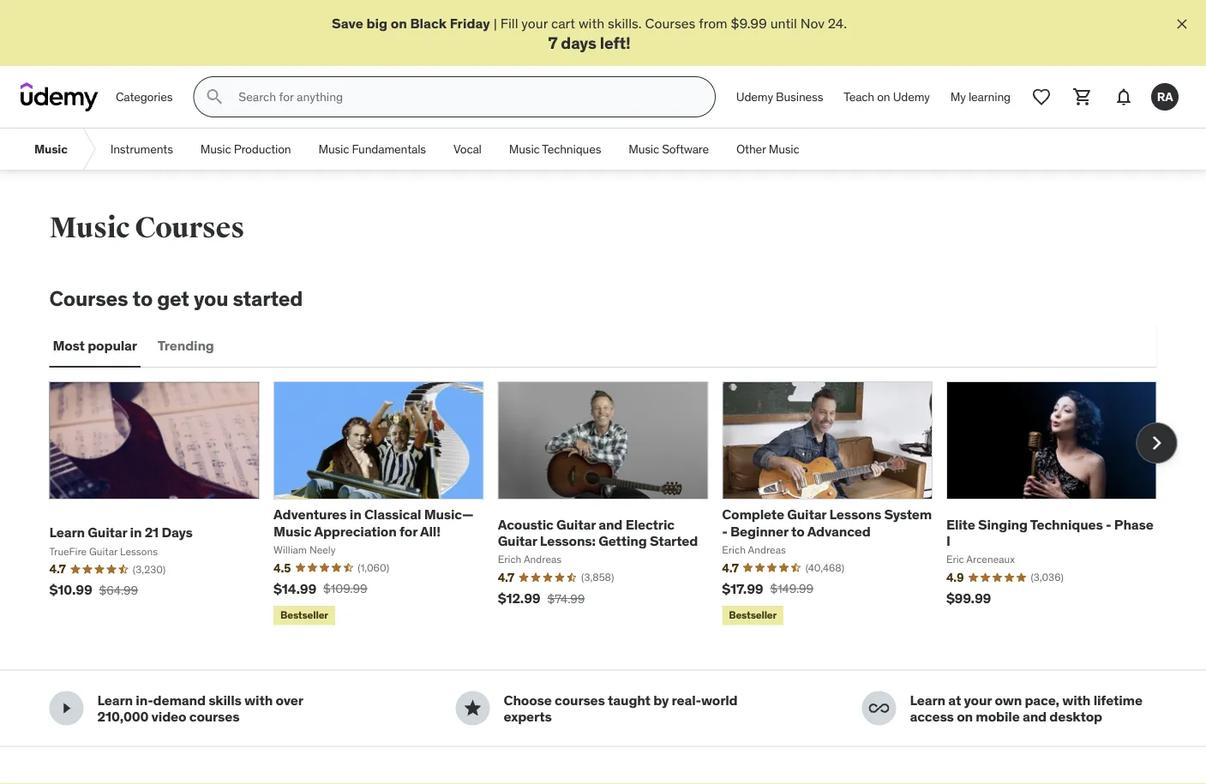 Task type: vqa. For each thing, say whether or not it's contained in the screenshot.
the topmost Learn more
no



Task type: locate. For each thing, give the bounding box(es) containing it.
learn
[[49, 524, 85, 542], [97, 692, 133, 709], [910, 692, 946, 709]]

2 vertical spatial courses
[[49, 286, 128, 312]]

to left get
[[133, 286, 153, 312]]

0 horizontal spatial udemy
[[737, 89, 774, 105]]

days
[[162, 524, 193, 542]]

and left electric in the right of the page
[[599, 516, 623, 533]]

music inside music production link
[[200, 141, 231, 157]]

in left classical
[[350, 506, 362, 524]]

1 udemy from the left
[[737, 89, 774, 105]]

real-
[[672, 692, 701, 709]]

1 horizontal spatial with
[[579, 14, 605, 32]]

my learning
[[951, 89, 1011, 105]]

0 horizontal spatial on
[[391, 14, 407, 32]]

210,000
[[97, 708, 149, 726]]

music inside music fundamentals link
[[319, 141, 349, 157]]

1 vertical spatial your
[[965, 692, 992, 709]]

2 horizontal spatial with
[[1063, 692, 1091, 709]]

acoustic guitar and electric guitar lessons: getting started
[[498, 516, 698, 550]]

1 horizontal spatial medium image
[[463, 699, 483, 719]]

guitar for complete
[[788, 506, 827, 524]]

left!
[[600, 32, 631, 53]]

2 horizontal spatial learn
[[910, 692, 946, 709]]

1 medium image from the left
[[56, 699, 77, 719]]

0 vertical spatial and
[[599, 516, 623, 533]]

other music
[[737, 141, 800, 157]]

fundamentals
[[352, 141, 426, 157]]

1 horizontal spatial in
[[350, 506, 362, 524]]

other
[[737, 141, 766, 157]]

experts
[[504, 708, 552, 726]]

business
[[776, 89, 824, 105]]

1 horizontal spatial to
[[792, 523, 805, 540]]

3 medium image from the left
[[869, 699, 890, 719]]

2 horizontal spatial medium image
[[869, 699, 890, 719]]

1 horizontal spatial your
[[965, 692, 992, 709]]

courses to get you started
[[49, 286, 303, 312]]

music left appreciation on the bottom
[[274, 523, 312, 540]]

notifications image
[[1114, 87, 1135, 107]]

0 horizontal spatial with
[[245, 692, 273, 709]]

popular
[[88, 337, 137, 354]]

courses inside learn in-demand skills with over 210,000 video courses
[[189, 708, 240, 726]]

most
[[53, 337, 85, 354]]

0 vertical spatial to
[[133, 286, 153, 312]]

music left fundamentals
[[319, 141, 349, 157]]

udemy left my
[[893, 89, 930, 105]]

over
[[276, 692, 303, 709]]

music for music techniques
[[509, 141, 540, 157]]

and inside acoustic guitar and electric guitar lessons: getting started
[[599, 516, 623, 533]]

courses up courses to get you started
[[135, 210, 244, 246]]

acoustic guitar and electric guitar lessons: getting started link
[[498, 516, 698, 550]]

music down arrow pointing to subcategory menu links image
[[49, 210, 130, 246]]

music for music fundamentals
[[319, 141, 349, 157]]

acoustic
[[498, 516, 554, 533]]

0 horizontal spatial courses
[[49, 286, 128, 312]]

music for music
[[34, 141, 67, 157]]

0 vertical spatial courses
[[645, 14, 696, 32]]

medium image
[[56, 699, 77, 719], [463, 699, 483, 719], [869, 699, 890, 719]]

learn guitar in 21 days link
[[49, 524, 193, 542]]

learn left in-
[[97, 692, 133, 709]]

your
[[522, 14, 548, 32], [965, 692, 992, 709]]

your right at
[[965, 692, 992, 709]]

guitar left lessons
[[788, 506, 827, 524]]

- left phase
[[1106, 516, 1112, 533]]

techniques inside elite singing techniques - phase i
[[1031, 516, 1104, 533]]

singing
[[979, 516, 1028, 533]]

skills.
[[608, 14, 642, 32]]

courses right video
[[189, 708, 240, 726]]

music inside the other music link
[[769, 141, 800, 157]]

your right fill
[[522, 14, 548, 32]]

udemy
[[737, 89, 774, 105], [893, 89, 930, 105]]

demand
[[153, 692, 206, 709]]

medium image left "access"
[[869, 699, 890, 719]]

learn inside learn in-demand skills with over 210,000 video courses
[[97, 692, 133, 709]]

mobile
[[976, 708, 1020, 726]]

courses
[[645, 14, 696, 32], [135, 210, 244, 246], [49, 286, 128, 312]]

1 vertical spatial techniques
[[1031, 516, 1104, 533]]

2 medium image from the left
[[463, 699, 483, 719]]

complete guitar lessons system - beginner to advanced link
[[722, 506, 932, 540]]

guitar inside complete guitar lessons system - beginner to advanced
[[788, 506, 827, 524]]

0 horizontal spatial learn
[[49, 524, 85, 542]]

cart
[[551, 14, 576, 32]]

teach on udemy link
[[834, 77, 941, 118]]

ra
[[1158, 89, 1174, 104]]

1 vertical spatial to
[[792, 523, 805, 540]]

until
[[771, 14, 798, 32]]

on right teach
[[878, 89, 891, 105]]

adventures in classical music— music appreciation for all!
[[274, 506, 474, 540]]

with
[[579, 14, 605, 32], [245, 692, 273, 709], [1063, 692, 1091, 709]]

on
[[391, 14, 407, 32], [878, 89, 891, 105], [957, 708, 973, 726]]

music
[[34, 141, 67, 157], [200, 141, 231, 157], [319, 141, 349, 157], [509, 141, 540, 157], [629, 141, 660, 157], [769, 141, 800, 157], [49, 210, 130, 246], [274, 523, 312, 540]]

2 horizontal spatial on
[[957, 708, 973, 726]]

guitar left getting
[[557, 516, 596, 533]]

1 horizontal spatial courses
[[555, 692, 605, 709]]

adventures
[[274, 506, 347, 524]]

guitar for learn
[[88, 524, 127, 542]]

and right own
[[1023, 708, 1047, 726]]

music inside music techniques 'link'
[[509, 141, 540, 157]]

music inside music link
[[34, 141, 67, 157]]

courses left taught
[[555, 692, 605, 709]]

Search for anything text field
[[235, 83, 695, 112]]

next image
[[1144, 430, 1171, 457]]

medium image left 210,000
[[56, 699, 77, 719]]

elite singing techniques - phase i link
[[947, 516, 1154, 550]]

udemy business
[[737, 89, 824, 105]]

adventures in classical music— music appreciation for all! link
[[274, 506, 474, 540]]

0 vertical spatial techniques
[[542, 141, 601, 157]]

with up days
[[579, 14, 605, 32]]

learning
[[969, 89, 1011, 105]]

-
[[1106, 516, 1112, 533], [722, 523, 728, 540]]

to right beginner
[[792, 523, 805, 540]]

udemy left business at the right of page
[[737, 89, 774, 105]]

1 vertical spatial on
[[878, 89, 891, 105]]

1 horizontal spatial learn
[[97, 692, 133, 709]]

0 vertical spatial on
[[391, 14, 407, 32]]

own
[[995, 692, 1022, 709]]

phase
[[1115, 516, 1154, 533]]

udemy image
[[21, 83, 99, 112]]

0 horizontal spatial your
[[522, 14, 548, 32]]

0 horizontal spatial medium image
[[56, 699, 77, 719]]

music inside music software link
[[629, 141, 660, 157]]

taught
[[608, 692, 651, 709]]

learn guitar in 21 days
[[49, 524, 193, 542]]

0 horizontal spatial courses
[[189, 708, 240, 726]]

0 horizontal spatial -
[[722, 523, 728, 540]]

categories
[[116, 89, 173, 105]]

0 horizontal spatial to
[[133, 286, 153, 312]]

learn for learn guitar in 21 days
[[49, 524, 85, 542]]

on left mobile
[[957, 708, 973, 726]]

1 vertical spatial and
[[1023, 708, 1047, 726]]

submit search image
[[204, 87, 225, 107]]

1 horizontal spatial techniques
[[1031, 516, 1104, 533]]

courses up most popular
[[49, 286, 128, 312]]

0 horizontal spatial and
[[599, 516, 623, 533]]

most popular
[[53, 337, 137, 354]]

2 horizontal spatial courses
[[645, 14, 696, 32]]

medium image for learn in-demand skills with over 210,000 video courses
[[56, 699, 77, 719]]

guitar for acoustic
[[557, 516, 596, 533]]

close image
[[1174, 15, 1191, 33]]

techniques
[[542, 141, 601, 157], [1031, 516, 1104, 533]]

learn left the 21
[[49, 524, 85, 542]]

0 vertical spatial your
[[522, 14, 548, 32]]

learn inside carousel element
[[49, 524, 85, 542]]

learn inside learn at your own pace, with lifetime access on mobile and desktop
[[910, 692, 946, 709]]

started
[[650, 532, 698, 550]]

1 horizontal spatial and
[[1023, 708, 1047, 726]]

lessons
[[830, 506, 882, 524]]

music left arrow pointing to subcategory menu links image
[[34, 141, 67, 157]]

courses left from
[[645, 14, 696, 32]]

- inside complete guitar lessons system - beginner to advanced
[[722, 523, 728, 540]]

music right other
[[769, 141, 800, 157]]

music left the 'production'
[[200, 141, 231, 157]]

appreciation
[[314, 523, 397, 540]]

on right big
[[391, 14, 407, 32]]

guitar left the 21
[[88, 524, 127, 542]]

1 horizontal spatial on
[[878, 89, 891, 105]]

in left the 21
[[130, 524, 142, 542]]

categories button
[[105, 77, 183, 118]]

0 horizontal spatial techniques
[[542, 141, 601, 157]]

music left the software
[[629, 141, 660, 157]]

with left over
[[245, 692, 273, 709]]

learn left at
[[910, 692, 946, 709]]

with right pace,
[[1063, 692, 1091, 709]]

|
[[494, 14, 497, 32]]

your inside learn at your own pace, with lifetime access on mobile and desktop
[[965, 692, 992, 709]]

getting
[[599, 532, 647, 550]]

music right the vocal
[[509, 141, 540, 157]]

1 horizontal spatial courses
[[135, 210, 244, 246]]

1 horizontal spatial udemy
[[893, 89, 930, 105]]

2 vertical spatial on
[[957, 708, 973, 726]]

system
[[885, 506, 932, 524]]

classical
[[364, 506, 421, 524]]

teach
[[844, 89, 875, 105]]

guitar left lessons:
[[498, 532, 537, 550]]

- left beginner
[[722, 523, 728, 540]]

elite
[[947, 516, 976, 533]]

1 horizontal spatial -
[[1106, 516, 1112, 533]]

2 udemy from the left
[[893, 89, 930, 105]]

medium image left experts
[[463, 699, 483, 719]]

music production
[[200, 141, 291, 157]]

in-
[[136, 692, 153, 709]]

guitar
[[788, 506, 827, 524], [557, 516, 596, 533], [88, 524, 127, 542], [498, 532, 537, 550]]

in
[[350, 506, 362, 524], [130, 524, 142, 542]]

carousel element
[[49, 382, 1178, 629]]



Task type: describe. For each thing, give the bounding box(es) containing it.
music techniques
[[509, 141, 601, 157]]

vocal
[[454, 141, 482, 157]]

learn at your own pace, with lifetime access on mobile and desktop
[[910, 692, 1143, 726]]

1 vertical spatial courses
[[135, 210, 244, 246]]

music inside adventures in classical music— music appreciation for all!
[[274, 523, 312, 540]]

and inside learn at your own pace, with lifetime access on mobile and desktop
[[1023, 708, 1047, 726]]

to inside complete guitar lessons system - beginner to advanced
[[792, 523, 805, 540]]

$9.99
[[731, 14, 767, 32]]

music—
[[424, 506, 474, 524]]

music software link
[[615, 129, 723, 170]]

production
[[234, 141, 291, 157]]

trending button
[[154, 325, 218, 366]]

with inside learn at your own pace, with lifetime access on mobile and desktop
[[1063, 692, 1091, 709]]

get
[[157, 286, 189, 312]]

music fundamentals link
[[305, 129, 440, 170]]

udemy business link
[[726, 77, 834, 118]]

music production link
[[187, 129, 305, 170]]

music courses
[[49, 210, 244, 246]]

by
[[654, 692, 669, 709]]

music for music production
[[200, 141, 231, 157]]

skills
[[209, 692, 242, 709]]

learn for learn in-demand skills with over 210,000 video courses
[[97, 692, 133, 709]]

instruments
[[110, 141, 173, 157]]

0 horizontal spatial in
[[130, 524, 142, 542]]

fill
[[501, 14, 518, 32]]

pace,
[[1025, 692, 1060, 709]]

i
[[947, 532, 951, 550]]

beginner
[[731, 523, 789, 540]]

for
[[400, 523, 418, 540]]

music techniques link
[[496, 129, 615, 170]]

electric
[[626, 516, 675, 533]]

music for music software
[[629, 141, 660, 157]]

choose courses taught by real-world experts
[[504, 692, 738, 726]]

music software
[[629, 141, 709, 157]]

learn for learn at your own pace, with lifetime access on mobile and desktop
[[910, 692, 946, 709]]

nov
[[801, 14, 825, 32]]

courses inside save big on black friday | fill your cart with skills. courses from $9.99 until nov 24. 7 days left!
[[645, 14, 696, 32]]

choose
[[504, 692, 552, 709]]

advanced
[[808, 523, 871, 540]]

trending
[[158, 337, 214, 354]]

desktop
[[1050, 708, 1103, 726]]

music for music courses
[[49, 210, 130, 246]]

teach on udemy
[[844, 89, 930, 105]]

save big on black friday | fill your cart with skills. courses from $9.99 until nov 24. 7 days left!
[[332, 14, 847, 53]]

- inside elite singing techniques - phase i
[[1106, 516, 1112, 533]]

music link
[[21, 129, 81, 170]]

on inside save big on black friday | fill your cart with skills. courses from $9.99 until nov 24. 7 days left!
[[391, 14, 407, 32]]

medium image for choose courses taught by real-world experts
[[463, 699, 483, 719]]

black
[[410, 14, 447, 32]]

courses inside choose courses taught by real-world experts
[[555, 692, 605, 709]]

vocal link
[[440, 129, 496, 170]]

24.
[[828, 14, 847, 32]]

arrow pointing to subcategory menu links image
[[81, 129, 97, 170]]

on inside learn at your own pace, with lifetime access on mobile and desktop
[[957, 708, 973, 726]]

shopping cart with 0 items image
[[1073, 87, 1094, 107]]

access
[[910, 708, 954, 726]]

your inside save big on black friday | fill your cart with skills. courses from $9.99 until nov 24. 7 days left!
[[522, 14, 548, 32]]

with inside save big on black friday | fill your cart with skills. courses from $9.99 until nov 24. 7 days left!
[[579, 14, 605, 32]]

learn in-demand skills with over 210,000 video courses
[[97, 692, 303, 726]]

other music link
[[723, 129, 814, 170]]

video
[[151, 708, 186, 726]]

music fundamentals
[[319, 141, 426, 157]]

wishlist image
[[1032, 87, 1052, 107]]

with inside learn in-demand skills with over 210,000 video courses
[[245, 692, 273, 709]]

in inside adventures in classical music— music appreciation for all!
[[350, 506, 362, 524]]

my learning link
[[941, 77, 1022, 118]]

medium image for learn at your own pace, with lifetime access on mobile and desktop
[[869, 699, 890, 719]]

save
[[332, 14, 364, 32]]

7
[[548, 32, 558, 53]]

elite singing techniques - phase i
[[947, 516, 1154, 550]]

21
[[145, 524, 159, 542]]

complete guitar lessons system - beginner to advanced
[[722, 506, 932, 540]]

at
[[949, 692, 962, 709]]

started
[[233, 286, 303, 312]]

techniques inside 'link'
[[542, 141, 601, 157]]

complete
[[722, 506, 785, 524]]

big
[[367, 14, 388, 32]]

all!
[[420, 523, 441, 540]]

most popular button
[[49, 325, 141, 366]]

my
[[951, 89, 966, 105]]

software
[[662, 141, 709, 157]]

from
[[699, 14, 728, 32]]

lifetime
[[1094, 692, 1143, 709]]

lessons:
[[540, 532, 596, 550]]

days
[[561, 32, 597, 53]]

world
[[701, 692, 738, 709]]

friday
[[450, 14, 490, 32]]



